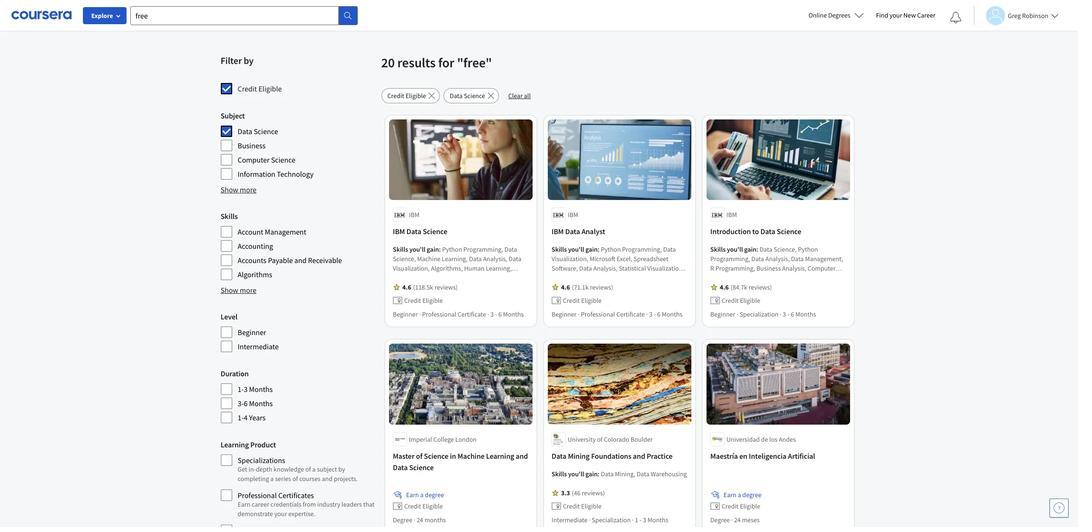 Task type: locate. For each thing, give the bounding box(es) containing it.
of down knowledge
[[293, 475, 298, 483]]

1 horizontal spatial specialization
[[740, 310, 779, 319]]

universidad
[[727, 435, 760, 444]]

2 more from the top
[[240, 285, 257, 295]]

specialization down 4.6 (84.7k reviews) at the bottom of the page
[[740, 310, 779, 319]]

learning right machine
[[486, 451, 514, 461]]

3-
[[238, 399, 244, 408]]

2 show from the top
[[221, 285, 238, 295]]

learning
[[221, 440, 249, 449], [486, 451, 514, 461]]

: down introduction to data science
[[757, 245, 758, 254]]

1 vertical spatial intermediate
[[552, 516, 588, 524]]

earn up 'degree · 24 meses'
[[724, 491, 736, 499]]

more
[[240, 185, 257, 194], [240, 285, 257, 295]]

reviews) right (84.7k
[[749, 283, 772, 292]]

3 inside duration group
[[244, 384, 248, 394]]

science inside introduction to data science link
[[777, 227, 801, 236]]

coursera image
[[11, 8, 72, 23]]

payable
[[268, 256, 293, 265]]

1 horizontal spatial certificate
[[616, 310, 645, 319]]

0 horizontal spatial certificate
[[458, 310, 486, 319]]

professional down 4.6 (71.1k reviews)
[[581, 310, 615, 319]]

business
[[238, 141, 266, 150]]

by inside get in-depth knowledge of a subject by completing a series of courses and projects.
[[339, 465, 345, 474]]

1 vertical spatial data science
[[238, 127, 278, 136]]

: down analyst
[[598, 245, 600, 254]]

degree up meses
[[742, 491, 762, 499]]

gain
[[427, 245, 439, 254], [586, 245, 598, 254], [744, 245, 757, 254], [586, 470, 598, 478]]

skills you'll gain : down ibm data analyst
[[552, 245, 601, 254]]

1 horizontal spatial data science
[[450, 91, 485, 100]]

earn up demonstrate
[[238, 500, 251, 509]]

1 vertical spatial learning
[[486, 451, 514, 461]]

learning product group
[[221, 439, 376, 527]]

level group
[[221, 311, 376, 353]]

1 show more button from the top
[[221, 184, 257, 195]]

science
[[464, 91, 485, 100], [254, 127, 278, 136], [271, 155, 296, 165], [423, 227, 447, 236], [777, 227, 801, 236], [424, 451, 448, 461], [409, 463, 434, 472]]

greg
[[1008, 11, 1021, 20]]

credit down (84.7k
[[722, 297, 739, 305]]

skills you'll gain : down introduction
[[710, 245, 760, 254]]

skills down introduction
[[710, 245, 726, 254]]

4.6 (71.1k reviews)
[[561, 283, 613, 292]]

account management
[[238, 227, 306, 237]]

0 vertical spatial intermediate
[[238, 342, 279, 351]]

4.6 left (84.7k
[[720, 283, 729, 292]]

you'll down introduction
[[727, 245, 743, 254]]

2 skills you'll gain : from the left
[[552, 245, 601, 254]]

1 degree from the left
[[393, 516, 412, 524]]

credit up 'degree · 24 months'
[[404, 502, 421, 511]]

credit down (71.1k at the bottom of the page
[[563, 297, 580, 305]]

6
[[498, 310, 502, 319], [657, 310, 661, 319], [791, 310, 794, 319], [244, 399, 248, 408]]

filter by
[[221, 55, 254, 66]]

professional
[[422, 310, 456, 319], [581, 310, 615, 319], [238, 491, 277, 500]]

professional for ibm data analyst
[[581, 310, 615, 319]]

1 earn a degree from the left
[[406, 491, 444, 499]]

1 horizontal spatial 24
[[734, 516, 741, 524]]

0 horizontal spatial earn
[[238, 500, 251, 509]]

0 horizontal spatial 4.6
[[402, 283, 411, 292]]

master of science in machine learning and data science
[[393, 451, 528, 472]]

data science down "free"
[[450, 91, 485, 100]]

credit down 20
[[388, 91, 404, 100]]

credit eligible button
[[381, 88, 440, 103]]

gain down the to
[[744, 245, 757, 254]]

24 for of
[[417, 516, 423, 524]]

data inside master of science in machine learning and data science
[[393, 463, 408, 472]]

2 1- from the top
[[238, 413, 244, 422]]

2 show more button from the top
[[221, 284, 257, 296]]

degree
[[393, 516, 412, 524], [710, 516, 730, 524]]

earn a degree up 'degree · 24 meses'
[[724, 491, 762, 499]]

and
[[294, 256, 307, 265], [516, 451, 528, 461], [633, 451, 645, 461], [322, 475, 333, 483]]

0 horizontal spatial your
[[275, 510, 287, 518]]

0 horizontal spatial intermediate
[[238, 342, 279, 351]]

technology
[[277, 169, 314, 179]]

1 more from the top
[[240, 185, 257, 194]]

by up projects.
[[339, 465, 345, 474]]

certificate for ibm data analyst
[[616, 310, 645, 319]]

data science up business
[[238, 127, 278, 136]]

credit eligible down results
[[388, 91, 426, 100]]

more down the information
[[240, 185, 257, 194]]

of right master in the bottom of the page
[[416, 451, 422, 461]]

skills up 3.3
[[552, 470, 567, 478]]

show up level
[[221, 285, 238, 295]]

your inside earn career credentials from industry leaders that demonstrate your expertise.
[[275, 510, 287, 518]]

1 vertical spatial your
[[275, 510, 287, 518]]

1 vertical spatial more
[[240, 285, 257, 295]]

depth
[[256, 465, 272, 474]]

show more button for algorithms
[[221, 284, 257, 296]]

college
[[433, 435, 454, 444]]

1 vertical spatial 1-
[[238, 413, 244, 422]]

you'll for science
[[409, 245, 425, 254]]

beginner down (118.5k
[[393, 310, 418, 319]]

show down the information
[[221, 185, 238, 194]]

1 skills you'll gain : from the left
[[393, 245, 442, 254]]

find your new career link
[[872, 9, 941, 21]]

1 vertical spatial show more
[[221, 285, 257, 295]]

data science inside button
[[450, 91, 485, 100]]

specialization left 1
[[592, 516, 631, 524]]

intermediate inside level group
[[238, 342, 279, 351]]

more down algorithms
[[240, 285, 257, 295]]

1 show more from the top
[[221, 185, 257, 194]]

4.6 (118.5k reviews)
[[402, 283, 458, 292]]

professional down 4.6 (118.5k reviews) at the left of page
[[422, 310, 456, 319]]

24
[[417, 516, 423, 524], [734, 516, 741, 524]]

3 4.6 from the left
[[720, 283, 729, 292]]

1 horizontal spatial degree
[[742, 491, 762, 499]]

credit eligible down (84.7k
[[722, 297, 760, 305]]

0 horizontal spatial earn a degree
[[406, 491, 444, 499]]

1 certificate from the left
[[458, 310, 486, 319]]

skills up account
[[221, 211, 238, 221]]

2 certificate from the left
[[616, 310, 645, 319]]

1 horizontal spatial by
[[339, 465, 345, 474]]

by right filter
[[244, 55, 254, 66]]

ibm for data
[[727, 211, 737, 219]]

ibm data science link
[[393, 226, 529, 237]]

2 24 from the left
[[734, 516, 741, 524]]

months
[[503, 310, 524, 319], [662, 310, 683, 319], [795, 310, 816, 319], [249, 384, 273, 394], [249, 399, 273, 408], [648, 516, 668, 524]]

1 beginner · professional certificate · 3 - 6 months from the left
[[393, 310, 524, 319]]

credit eligible down filter by
[[238, 84, 282, 93]]

you'll down mining
[[568, 470, 584, 478]]

degree left "months"
[[393, 516, 412, 524]]

1 vertical spatial specialization
[[592, 516, 631, 524]]

clear all
[[509, 91, 531, 100]]

certificates
[[278, 491, 314, 500]]

professional down 'completing'
[[238, 491, 277, 500]]

1 horizontal spatial your
[[890, 11, 903, 19]]

1 24 from the left
[[417, 516, 423, 524]]

intermediate up 'duration'
[[238, 342, 279, 351]]

learning up get
[[221, 440, 249, 449]]

2 degree from the left
[[742, 491, 762, 499]]

introduction
[[710, 227, 751, 236]]

1 horizontal spatial earn a degree
[[724, 491, 762, 499]]

find your new career
[[876, 11, 936, 19]]

:
[[439, 245, 441, 254], [598, 245, 600, 254], [757, 245, 758, 254], [598, 470, 600, 478]]

credit eligible down (71.1k at the bottom of the page
[[563, 297, 602, 305]]

projects.
[[334, 475, 358, 483]]

find
[[876, 11, 889, 19]]

4.6 for ibm data science
[[402, 283, 411, 292]]

data mining foundations and practice
[[552, 451, 673, 461]]

2 show more from the top
[[221, 285, 257, 295]]

2 horizontal spatial skills you'll gain :
[[710, 245, 760, 254]]

1 horizontal spatial 4.6
[[561, 283, 570, 292]]

all
[[524, 91, 531, 100]]

gain for foundations
[[586, 470, 598, 478]]

0 horizontal spatial professional
[[238, 491, 277, 500]]

show more down the information
[[221, 185, 257, 194]]

beginner for ibm data science
[[393, 310, 418, 319]]

1 vertical spatial by
[[339, 465, 345, 474]]

reviews) right (71.1k at the bottom of the page
[[590, 283, 613, 292]]

0 vertical spatial data science
[[450, 91, 485, 100]]

to
[[752, 227, 759, 236]]

credit inside button
[[388, 91, 404, 100]]

1 horizontal spatial intermediate
[[552, 516, 588, 524]]

skills
[[221, 211, 238, 221], [393, 245, 408, 254], [552, 245, 567, 254], [710, 245, 726, 254], [552, 470, 567, 478]]

2 4.6 from the left
[[561, 283, 570, 292]]

24 left "months"
[[417, 516, 423, 524]]

data science
[[450, 91, 485, 100], [238, 127, 278, 136]]

gain down ibm data science
[[427, 245, 439, 254]]

0 horizontal spatial learning
[[221, 440, 249, 449]]

you'll down ibm data analyst
[[568, 245, 584, 254]]

show more for information technology
[[221, 185, 257, 194]]

get
[[238, 465, 247, 474]]

earn up 'degree · 24 months'
[[406, 491, 419, 499]]

2 horizontal spatial 4.6
[[720, 283, 729, 292]]

earn a degree up 'degree · 24 months'
[[406, 491, 444, 499]]

: down ibm data science
[[439, 245, 441, 254]]

4.6
[[402, 283, 411, 292], [561, 283, 570, 292], [720, 283, 729, 292]]

earn for maestría
[[724, 491, 736, 499]]

1- up 3-
[[238, 384, 244, 394]]

intermediate for intermediate · specialization · 1 - 3 months
[[552, 516, 588, 524]]

ibm
[[409, 211, 419, 219], [568, 211, 578, 219], [727, 211, 737, 219], [393, 227, 405, 236], [552, 227, 564, 236]]

0 vertical spatial 1-
[[238, 384, 244, 394]]

gain for data
[[744, 245, 757, 254]]

you'll
[[409, 245, 425, 254], [568, 245, 584, 254], [727, 245, 743, 254], [568, 470, 584, 478]]

1 horizontal spatial beginner · professional certificate · 3 - 6 months
[[552, 310, 683, 319]]

reviews) for foundations
[[582, 489, 605, 497]]

credit eligible inside button
[[388, 91, 426, 100]]

0 vertical spatial show
[[221, 185, 238, 194]]

show more button down algorithms
[[221, 284, 257, 296]]

data science inside subject group
[[238, 127, 278, 136]]

1- for 4
[[238, 413, 244, 422]]

degree for master of science in machine learning and data science
[[393, 516, 412, 524]]

1 vertical spatial show more button
[[221, 284, 257, 296]]

0 vertical spatial specialization
[[740, 310, 779, 319]]

2 beginner · professional certificate · 3 - 6 months from the left
[[552, 310, 683, 319]]

beginner · professional certificate · 3 - 6 months down 4.6 (118.5k reviews) at the left of page
[[393, 310, 524, 319]]

1 vertical spatial show
[[221, 285, 238, 295]]

of up courses
[[305, 465, 311, 474]]

0 horizontal spatial by
[[244, 55, 254, 66]]

beginner up 'duration'
[[238, 328, 266, 337]]

subject group
[[221, 110, 376, 180]]

your
[[890, 11, 903, 19], [275, 510, 287, 518]]

ibm data analyst link
[[552, 226, 688, 237]]

gain down analyst
[[586, 245, 598, 254]]

0 vertical spatial show more button
[[221, 184, 257, 195]]

degree up "months"
[[425, 491, 444, 499]]

(71.1k
[[572, 283, 589, 292]]

eligible inside button
[[406, 91, 426, 100]]

: down foundations
[[598, 470, 600, 478]]

0 horizontal spatial beginner · professional certificate · 3 - 6 months
[[393, 310, 524, 319]]

·
[[419, 310, 421, 319], [487, 310, 489, 319], [578, 310, 580, 319], [646, 310, 648, 319], [737, 310, 738, 319], [780, 310, 782, 319], [414, 516, 415, 524], [589, 516, 590, 524], [632, 516, 634, 524], [731, 516, 733, 524]]

2 horizontal spatial professional
[[581, 310, 615, 319]]

1 horizontal spatial earn
[[406, 491, 419, 499]]

degree · 24 meses
[[710, 516, 760, 524]]

science inside data science button
[[464, 91, 485, 100]]

your down the credentials
[[275, 510, 287, 518]]

0 vertical spatial more
[[240, 185, 257, 194]]

reviews) right (46
[[582, 489, 605, 497]]

0 horizontal spatial degree
[[425, 491, 444, 499]]

1 horizontal spatial degree
[[710, 516, 730, 524]]

show more down algorithms
[[221, 285, 257, 295]]

your right find
[[890, 11, 903, 19]]

beginner · professional certificate · 3 - 6 months
[[393, 310, 524, 319], [552, 310, 683, 319]]

show more button down the information
[[221, 184, 257, 195]]

4.6 left (118.5k
[[402, 283, 411, 292]]

you'll down ibm data science
[[409, 245, 425, 254]]

0 vertical spatial show more
[[221, 185, 257, 194]]

skills group
[[221, 210, 376, 281]]

de
[[761, 435, 768, 444]]

1 horizontal spatial professional
[[422, 310, 456, 319]]

0 horizontal spatial skills you'll gain :
[[393, 245, 442, 254]]

skills down ibm data analyst
[[552, 245, 567, 254]]

beginner for ibm data analyst
[[552, 310, 577, 319]]

master
[[393, 451, 414, 461]]

0 horizontal spatial degree
[[393, 516, 412, 524]]

of inside master of science in machine learning and data science
[[416, 451, 422, 461]]

24 left meses
[[734, 516, 741, 524]]

a
[[312, 465, 316, 474], [271, 475, 274, 483], [420, 491, 423, 499], [738, 491, 741, 499]]

-
[[495, 310, 497, 319], [654, 310, 656, 319], [787, 310, 790, 319], [640, 516, 642, 524]]

0 horizontal spatial specialization
[[592, 516, 631, 524]]

months
[[424, 516, 446, 524]]

browse link
[[215, 1, 238, 12]]

1 horizontal spatial learning
[[486, 451, 514, 461]]

skills you'll gain : down ibm data science
[[393, 245, 442, 254]]

specialization
[[740, 310, 779, 319], [592, 516, 631, 524]]

intermediate down 3.3
[[552, 516, 588, 524]]

degree for inteligencia
[[742, 491, 762, 499]]

2 earn a degree from the left
[[724, 491, 762, 499]]

3 skills you'll gain : from the left
[[710, 245, 760, 254]]

reviews) for science
[[434, 283, 458, 292]]

university
[[568, 435, 596, 444]]

introduction to data science link
[[710, 226, 846, 237]]

machine
[[457, 451, 485, 461]]

degree for maestría en inteligencia artificial
[[710, 516, 730, 524]]

reviews) right (118.5k
[[434, 283, 458, 292]]

show more button for information technology
[[221, 184, 257, 195]]

beginner · professional certificate · 3 - 6 months down 4.6 (71.1k reviews)
[[552, 310, 683, 319]]

0 vertical spatial learning
[[221, 440, 249, 449]]

professional for ibm data science
[[422, 310, 456, 319]]

free
[[261, 2, 274, 11]]

of left colorado at the bottom right
[[597, 435, 603, 444]]

0 horizontal spatial 24
[[417, 516, 423, 524]]

4
[[244, 413, 248, 422]]

you'll for foundations
[[568, 470, 584, 478]]

None search field
[[130, 6, 358, 25]]

credit eligible
[[238, 84, 282, 93], [388, 91, 426, 100], [404, 297, 443, 305], [563, 297, 602, 305], [722, 297, 760, 305], [404, 502, 443, 511], [563, 502, 602, 511], [722, 502, 760, 511]]

beginner down (84.7k
[[710, 310, 735, 319]]

2 horizontal spatial earn
[[724, 491, 736, 499]]

skills you'll gain : for analyst
[[552, 245, 601, 254]]

data science button
[[444, 88, 499, 103]]

skills for ibm data analyst
[[552, 245, 567, 254]]

data
[[450, 91, 463, 100], [238, 127, 252, 136], [406, 227, 421, 236], [565, 227, 580, 236], [761, 227, 775, 236], [552, 451, 566, 461], [393, 463, 408, 472], [601, 470, 614, 478], [637, 470, 649, 478]]

show more button
[[221, 184, 257, 195], [221, 284, 257, 296]]

credit eligible down the 3.3 (46 reviews)
[[563, 502, 602, 511]]

product
[[250, 440, 276, 449]]

gain up the 3.3 (46 reviews)
[[586, 470, 598, 478]]

1 1- from the top
[[238, 384, 244, 394]]

1 show from the top
[[221, 185, 238, 194]]

2 degree from the left
[[710, 516, 730, 524]]

science inside ibm data science link
[[423, 227, 447, 236]]

1- down 3-
[[238, 413, 244, 422]]

1 4.6 from the left
[[402, 283, 411, 292]]

eligible
[[259, 84, 282, 93], [406, 91, 426, 100], [422, 297, 443, 305], [581, 297, 602, 305], [740, 297, 760, 305], [422, 502, 443, 511], [581, 502, 602, 511], [740, 502, 760, 511]]

a up 'degree · 24 meses'
[[738, 491, 741, 499]]

gain for analyst
[[586, 245, 598, 254]]

1 horizontal spatial skills you'll gain :
[[552, 245, 601, 254]]

beginner down (71.1k at the bottom of the page
[[552, 310, 577, 319]]

4.6 left (71.1k at the bottom of the page
[[561, 283, 570, 292]]

skills down ibm data science
[[393, 245, 408, 254]]

0 horizontal spatial data science
[[238, 127, 278, 136]]

degree left meses
[[710, 516, 730, 524]]

1 degree from the left
[[425, 491, 444, 499]]

reviews)
[[434, 283, 458, 292], [590, 283, 613, 292], [749, 283, 772, 292], [582, 489, 605, 497]]

beginner inside level group
[[238, 328, 266, 337]]



Task type: vqa. For each thing, say whether or not it's contained in the screenshot.


Task type: describe. For each thing, give the bounding box(es) containing it.
duration
[[221, 369, 249, 378]]

3.3
[[561, 489, 570, 497]]

robinson
[[1023, 11, 1049, 20]]

beginner · professional certificate · 3 - 6 months for ibm data analyst
[[552, 310, 683, 319]]

4.6 for introduction to data science
[[720, 283, 729, 292]]

maestría
[[710, 451, 738, 461]]

intermediate for intermediate
[[238, 342, 279, 351]]

clear all button
[[503, 88, 537, 103]]

filter
[[221, 55, 242, 66]]

6 inside duration group
[[244, 399, 248, 408]]

What do you want to learn? text field
[[130, 6, 339, 25]]

credit eligible up 'degree · 24 meses'
[[722, 502, 760, 511]]

learning product
[[221, 440, 276, 449]]

earn a degree for en
[[724, 491, 762, 499]]

degree · 24 months
[[393, 516, 446, 524]]

show for information technology
[[221, 185, 238, 194]]

career
[[252, 500, 269, 509]]

skills you'll gain : data mining, data warehousing
[[552, 470, 687, 478]]

professional certificates
[[238, 491, 314, 500]]

artificial
[[788, 451, 815, 461]]

los
[[769, 435, 778, 444]]

university of colorado boulder
[[568, 435, 653, 444]]

data inside "link"
[[552, 451, 566, 461]]

3-6 months
[[238, 399, 273, 408]]

analyst
[[582, 227, 605, 236]]

3.3 (46 reviews)
[[561, 489, 605, 497]]

boulder
[[631, 435, 653, 444]]

earn for master
[[406, 491, 419, 499]]

: for foundations
[[598, 470, 600, 478]]

account
[[238, 227, 263, 237]]

imperial
[[409, 435, 432, 444]]

mining
[[568, 451, 590, 461]]

practice
[[647, 451, 673, 461]]

0 vertical spatial by
[[244, 55, 254, 66]]

online degrees
[[809, 11, 851, 19]]

(84.7k
[[731, 283, 747, 292]]

: for science
[[439, 245, 441, 254]]

in-
[[249, 465, 256, 474]]

information
[[238, 169, 275, 179]]

(46
[[572, 489, 580, 497]]

: for data
[[757, 245, 758, 254]]

degree for science
[[425, 491, 444, 499]]

(118.5k
[[413, 283, 433, 292]]

credit up 'degree · 24 meses'
[[722, 502, 739, 511]]

reviews) for data
[[749, 283, 772, 292]]

algorithms
[[238, 270, 272, 279]]

a left the series
[[271, 475, 274, 483]]

help center image
[[1054, 503, 1065, 514]]

beginner · specialization · 3 - 6 months
[[710, 310, 816, 319]]

duration group
[[221, 368, 376, 424]]

beginner for introduction to data science
[[710, 310, 735, 319]]

credit down (118.5k
[[404, 297, 421, 305]]

receivable
[[308, 256, 342, 265]]

professional inside "learning product" group
[[238, 491, 277, 500]]

greg robinson button
[[974, 6, 1059, 25]]

show notifications image
[[951, 12, 962, 23]]

more for information technology
[[240, 185, 257, 194]]

results
[[398, 54, 436, 71]]

accounts
[[238, 256, 267, 265]]

london
[[455, 435, 477, 444]]

4.6 for ibm data analyst
[[561, 283, 570, 292]]

skills you'll gain : for data
[[710, 245, 760, 254]]

intermediate · specialization · 1 - 3 months
[[552, 516, 668, 524]]

data inside button
[[450, 91, 463, 100]]

learning inside master of science in machine learning and data science
[[486, 451, 514, 461]]

specializations
[[238, 456, 285, 465]]

explore button
[[83, 7, 127, 24]]

en
[[739, 451, 747, 461]]

and inside data mining foundations and practice "link"
[[633, 451, 645, 461]]

credit eligible down (118.5k
[[404, 297, 443, 305]]

industry
[[317, 500, 340, 509]]

show more for algorithms
[[221, 285, 257, 295]]

maestría en inteligencia artificial link
[[710, 450, 846, 462]]

get in-depth knowledge of a subject by completing a series of courses and projects.
[[238, 465, 358, 483]]

credentials
[[271, 500, 301, 509]]

24 for en
[[734, 516, 741, 524]]

you'll for analyst
[[568, 245, 584, 254]]

reviews) for analyst
[[590, 283, 613, 292]]

0 vertical spatial your
[[890, 11, 903, 19]]

level
[[221, 312, 238, 321]]

ibm data analyst
[[552, 227, 605, 236]]

ibm data science
[[393, 227, 447, 236]]

for
[[438, 54, 455, 71]]

gain for science
[[427, 245, 439, 254]]

universidad de los andes
[[727, 435, 796, 444]]

that
[[363, 500, 375, 509]]

leaders
[[342, 500, 362, 509]]

specialization for data
[[740, 310, 779, 319]]

colorado
[[604, 435, 629, 444]]

1-3 months
[[238, 384, 273, 394]]

"free"
[[457, 54, 492, 71]]

ibm for analyst
[[568, 211, 578, 219]]

introduction to data science
[[710, 227, 801, 236]]

career
[[918, 11, 936, 19]]

skills you'll gain : for science
[[393, 245, 442, 254]]

skills inside group
[[221, 211, 238, 221]]

series
[[275, 475, 291, 483]]

meses
[[742, 516, 760, 524]]

master of science in machine learning and data science link
[[393, 450, 529, 473]]

and inside master of science in machine learning and data science
[[516, 451, 528, 461]]

skills for data mining foundations and practice
[[552, 470, 567, 478]]

more for algorithms
[[240, 285, 257, 295]]

: for analyst
[[598, 245, 600, 254]]

and inside the skills group
[[294, 256, 307, 265]]

4.6 (84.7k reviews)
[[720, 283, 772, 292]]

1-4 years
[[238, 413, 266, 422]]

years
[[249, 413, 266, 422]]

data mining foundations and practice link
[[552, 450, 688, 462]]

degrees
[[829, 11, 851, 19]]

clear
[[509, 91, 523, 100]]

management
[[265, 227, 306, 237]]

knowledge
[[274, 465, 304, 474]]

expertise.
[[288, 510, 316, 518]]

specialization for foundations
[[592, 516, 631, 524]]

20 results for "free"
[[381, 54, 492, 71]]

accounts payable and receivable
[[238, 256, 342, 265]]

data inside subject group
[[238, 127, 252, 136]]

you'll for data
[[727, 245, 743, 254]]

foundations
[[591, 451, 631, 461]]

browse
[[215, 2, 238, 11]]

computer
[[238, 155, 270, 165]]

certificate for ibm data science
[[458, 310, 486, 319]]

a up 'degree · 24 months'
[[420, 491, 423, 499]]

earn inside earn career credentials from industry leaders that demonstrate your expertise.
[[238, 500, 251, 509]]

20
[[381, 54, 395, 71]]

credit down (46
[[563, 502, 580, 511]]

and inside get in-depth knowledge of a subject by completing a series of courses and projects.
[[322, 475, 333, 483]]

warehousing
[[651, 470, 687, 478]]

mining,
[[615, 470, 635, 478]]

1
[[635, 516, 638, 524]]

demonstrate
[[238, 510, 273, 518]]

learning inside group
[[221, 440, 249, 449]]

1- for 3
[[238, 384, 244, 394]]

credit eligible up 'degree · 24 months'
[[404, 502, 443, 511]]

show for algorithms
[[221, 285, 238, 295]]

subject
[[317, 465, 337, 474]]

earn a degree for of
[[406, 491, 444, 499]]

ibm for science
[[409, 211, 419, 219]]

beginner · professional certificate · 3 - 6 months for ibm data science
[[393, 310, 524, 319]]

a up courses
[[312, 465, 316, 474]]

credit down filter by
[[238, 84, 257, 93]]

from
[[303, 500, 316, 509]]

skills for ibm data science
[[393, 245, 408, 254]]

explore
[[91, 11, 113, 20]]

skills for introduction to data science
[[710, 245, 726, 254]]



